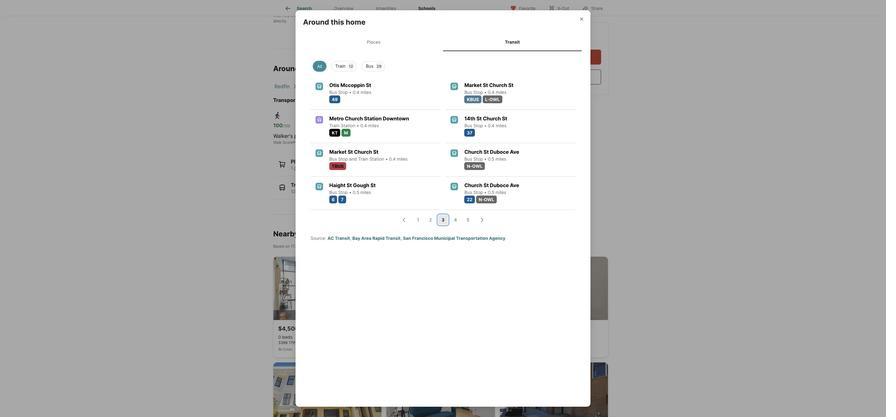Task type: vqa. For each thing, say whether or not it's contained in the screenshot.


Task type: describe. For each thing, give the bounding box(es) containing it.
94110
[[336, 341, 347, 345]]

17th
[[289, 341, 296, 345]]

14th st church st bus stop • 0.4 miles 37
[[464, 116, 507, 136]]

gough
[[353, 182, 369, 189]]

ave for church st duboce ave bus stop • 0.5 miles
[[510, 182, 519, 189]]

0 beds
[[278, 335, 292, 340]]

miles for metro church station downtown train station • 0.4 miles
[[368, 123, 379, 128]]

search link
[[284, 5, 312, 12]]

does
[[286, 8, 294, 12]]

owl inside church st duboce ave bus stop • 0.5 miles n-owl
[[472, 164, 483, 169]]

0 horizontal spatial 0
[[278, 335, 281, 340]]

100 for rider's
[[331, 122, 341, 129]]

bus for 14th st church st bus stop • 0.4 miles 37
[[464, 123, 472, 128]]

california
[[300, 83, 322, 90]]

37 inside 14th st church st bus stop • 0.4 miles 37
[[467, 130, 472, 136]]

tbus
[[332, 164, 344, 169]]

x-out
[[557, 5, 569, 11]]

restaurants,
[[319, 166, 344, 171]]

otis mccoppin st bus stop • 0.4 miles 49
[[329, 82, 371, 102]]

places 1 grocery, 37 restaurants, 0 parks
[[291, 159, 360, 171]]

rentals
[[300, 230, 325, 239]]

score for rider's
[[345, 140, 355, 145]]

49
[[332, 97, 338, 102]]

around this home
[[303, 18, 366, 27]]

6
[[332, 197, 335, 202]]

around this home dialog
[[296, 10, 591, 407]]

st inside otis mccoppin st bus stop • 0.4 miles 49
[[366, 82, 371, 88]]

1 horizontal spatial 15th
[[319, 64, 334, 73]]

source:
[[311, 236, 326, 241]]

transit tab
[[443, 35, 582, 50]]

transit button
[[273, 176, 462, 200]]

parks
[[349, 166, 360, 171]]

3 ® from the left
[[405, 140, 407, 145]]

nearby
[[273, 230, 299, 239]]

places tab
[[304, 35, 443, 50]]

0.4 for metro church station downtown
[[360, 123, 367, 128]]

bike
[[386, 140, 394, 145]]

5
[[467, 218, 469, 223]]

favorite button
[[505, 1, 541, 14]]

l-owl
[[485, 97, 500, 102]]

reference
[[471, 8, 488, 12]]

st inside church st duboce ave bus stop • 0.5 miles n-owl
[[484, 149, 489, 155]]

bike score ®
[[386, 140, 407, 145]]

0 inside places 1 grocery, 37 restaurants, 0 parks
[[345, 166, 347, 171]]

only;
[[489, 8, 497, 12]]

photo of 1863 mission st unit 402, san francisco, ca 94103 image
[[387, 363, 495, 418]]

source: ac transit , bay area rapid transit , san francisco municipal transportation agency
[[311, 236, 505, 241]]

municipal
[[434, 236, 455, 241]]

bus 29
[[366, 63, 381, 69]]

beds
[[282, 335, 292, 340]]

st,
[[297, 341, 302, 345]]

bus for haight st gough st bus stop • 0.5 miles
[[329, 190, 337, 195]]

a
[[467, 8, 470, 12]]

miles for church st duboce ave bus stop • 0.5 miles
[[496, 190, 506, 195]]

1 school from the left
[[391, 13, 403, 18]]

miles inside market st church st bus stop and train station • 0.4 miles tbus
[[397, 157, 408, 162]]

rapid
[[372, 236, 385, 241]]

bay area rapid transit link
[[352, 236, 401, 241]]

n-owl
[[479, 197, 494, 202]]

14th
[[464, 116, 475, 122]]

based
[[273, 244, 284, 249]]

change
[[291, 13, 304, 18]]

37 inside places 1 grocery, 37 restaurants, 0 parks
[[312, 166, 318, 171]]

n- inside church st duboce ave bus stop • 0.5 miles n-owl
[[467, 164, 472, 169]]

information.
[[349, 8, 370, 12]]

around for around this home
[[303, 18, 329, 27]]

search
[[297, 6, 312, 11]]

church st duboce ave bus stop • 0.5 miles
[[464, 182, 519, 195]]

condo
[[283, 348, 292, 352]]

verify
[[381, 13, 390, 18]]

church inside church st duboce ave bus stop • 0.5 miles
[[464, 182, 482, 189]]

downtown
[[383, 116, 409, 122]]

agency
[[489, 236, 505, 241]]

around this home element
[[303, 10, 373, 27]]

the
[[456, 13, 462, 18]]

3 score from the left
[[395, 140, 405, 145]]

stop for church st duboce ave bus stop • 0.5 miles
[[473, 190, 483, 195]]

0.4 for 14th st church st
[[488, 123, 495, 128]]

0.4 inside otis mccoppin st bus stop • 0.4 miles 49
[[353, 90, 359, 95]]

kt
[[332, 130, 338, 136]]

0.5 for haight st gough st bus stop • 0.5 miles
[[353, 190, 359, 195]]

be inside guaranteed to be accurate. to verify school enrollment eligibility, contact the school district directly.
[[352, 13, 356, 18]]

and inside market st church st bus stop and train station • 0.4 miles tbus
[[349, 157, 357, 162]]

guaranteed to be accurate. to verify school enrollment eligibility, contact the school district directly.
[[273, 13, 488, 24]]

miles inside otis mccoppin st bus stop • 0.4 miles 49
[[361, 90, 371, 95]]

san francisco municipal transportation agency link
[[403, 236, 505, 241]]

enrollment
[[404, 13, 423, 18]]

bus image for 14th st church st
[[451, 116, 458, 124]]

bus inside otis mccoppin st bus stop • 0.4 miles 49
[[329, 90, 337, 95]]

• for haight st gough st bus stop • 0.5 miles
[[349, 190, 352, 195]]

22
[[467, 197, 472, 202]]

schools
[[418, 6, 435, 11]]

0 vertical spatial transportation
[[273, 97, 310, 103]]

san inside around this home dialog
[[403, 236, 411, 241]]

2 school from the left
[[463, 13, 475, 18]]

kbus
[[467, 97, 479, 102]]

• for metro church station downtown train station • 0.4 miles
[[357, 123, 359, 128]]

100 for walker's
[[273, 122, 283, 129]]

overview tab
[[323, 1, 365, 16]]

stop inside otis mccoppin st bus stop • 0.4 miles 49
[[338, 90, 348, 95]]

market st church st bus stop and train station • 0.4 miles tbus
[[329, 149, 408, 169]]

x-
[[557, 5, 562, 11]]

walk
[[273, 140, 282, 145]]

schools tab
[[407, 1, 447, 16]]

haight
[[329, 182, 346, 189]]

0.4 for market st church st
[[488, 90, 495, 95]]

grocery,
[[294, 166, 311, 171]]

bus for church st duboce ave bus stop • 0.5 miles
[[464, 190, 472, 195]]

bus image for haight st gough st
[[316, 183, 323, 191]]

stop for church st duboce ave bus stop • 0.5 miles n-owl
[[473, 157, 483, 162]]

francisco inside around this home dialog
[[412, 236, 433, 241]]

100 /100 for walker's
[[273, 122, 290, 129]]

school
[[371, 8, 383, 12]]

bus for church st duboce ave bus stop • 0.5 miles n-owl
[[464, 157, 472, 162]]

church inside the market st church st bus stop • 0.4 miles
[[489, 82, 507, 88]]

contact
[[518, 34, 544, 41]]

not inside school service boundaries are intended to be used as a reference only; they may change and are not
[[319, 13, 325, 18]]

california link
[[300, 83, 322, 90]]

redfin link
[[274, 83, 290, 90]]

0 horizontal spatial 15th
[[300, 244, 307, 249]]

3 button
[[438, 215, 448, 225]]

be inside school service boundaries are intended to be used as a reference only; they may change and are not
[[447, 8, 452, 12]]

directly.
[[273, 19, 287, 24]]

on
[[285, 244, 290, 249]]

4 button
[[451, 215, 461, 225]]

amenities
[[376, 6, 396, 11]]

service
[[384, 8, 397, 12]]

photo of 3388 17th st, san francisco, ca 94110 image
[[273, 257, 382, 321]]

market st church st bus stop • 0.4 miles
[[464, 82, 514, 95]]

all
[[317, 64, 322, 69]]

1 inside places 1 grocery, 37 restaurants, 0 parks
[[291, 166, 293, 171]]

1 horizontal spatial are
[[419, 8, 425, 12]]

/100 for rider's
[[341, 124, 349, 128]]

miles for church st duboce ave bus stop • 0.5 miles n-owl
[[496, 157, 506, 162]]

0 horizontal spatial francisco
[[342, 83, 365, 90]]

district
[[476, 13, 488, 18]]

transit inside rider's paradise transit score ®
[[331, 140, 344, 145]]



Task type: locate. For each thing, give the bounding box(es) containing it.
3
[[442, 218, 444, 223]]

0 horizontal spatial 100
[[273, 122, 283, 129]]

market up kbus
[[464, 82, 482, 88]]

0 left the parks
[[345, 166, 347, 171]]

1 vertical spatial francisco
[[412, 236, 433, 241]]

1 horizontal spatial francisco
[[412, 236, 433, 241]]

1 vertical spatial owl
[[472, 164, 483, 169]]

places for places 1 grocery, 37 restaurants, 0 parks
[[291, 159, 307, 165]]

used
[[453, 8, 461, 12]]

1 vertical spatial and
[[349, 157, 357, 162]]

bay
[[352, 236, 360, 241]]

1 vertical spatial station
[[341, 123, 355, 128]]

bus image for church st duboce ave
[[451, 150, 458, 157]]

0.4 down mccoppin
[[353, 90, 359, 95]]

guaranteed
[[326, 13, 346, 18]]

church up 22
[[464, 182, 482, 189]]

owl
[[489, 97, 500, 102], [472, 164, 483, 169], [484, 197, 494, 202]]

favorite
[[519, 5, 536, 11]]

1 horizontal spatial ,
[[401, 236, 402, 241]]

1 /100 from the left
[[283, 124, 290, 128]]

station inside market st church st bus stop and train station • 0.4 miles tbus
[[370, 157, 384, 162]]

2 /100 from the left
[[341, 124, 349, 128]]

0.5 inside haight st gough st bus stop • 0.5 miles
[[353, 190, 359, 195]]

school down service at the left
[[391, 13, 403, 18]]

san francisco link
[[332, 83, 365, 90]]

church up l-owl
[[489, 82, 507, 88]]

this inside dialog
[[331, 18, 344, 27]]

• inside otis mccoppin st bus stop • 0.4 miles 49
[[349, 90, 352, 95]]

1 horizontal spatial and
[[349, 157, 357, 162]]

100 down metro
[[331, 122, 341, 129]]

redfin does not endorse or guarantee this information.
[[273, 8, 370, 12]]

san right "st,"
[[303, 341, 310, 345]]

bus inside the market st church st bus stop • 0.4 miles
[[464, 90, 472, 95]]

0 horizontal spatial n-
[[467, 164, 472, 169]]

, left bay
[[350, 236, 351, 241]]

stop inside church st duboce ave bus stop • 0.5 miles n-owl
[[473, 157, 483, 162]]

1 vertical spatial to
[[347, 13, 351, 18]]

are down or
[[312, 13, 318, 18]]

stop inside market st church st bus stop and train station • 0.4 miles tbus
[[338, 157, 348, 162]]

duboce inside church st duboce ave bus stop • 0.5 miles
[[490, 182, 509, 189]]

to inside school service boundaries are intended to be used as a reference only; they may change and are not
[[442, 8, 446, 12]]

san up 49
[[332, 83, 341, 90]]

score right bike
[[395, 140, 405, 145]]

2 horizontal spatial score
[[395, 140, 405, 145]]

1 horizontal spatial paradise
[[349, 133, 369, 139]]

1731 right "on"
[[291, 244, 299, 249]]

market inside market st church st bus stop and train station • 0.4 miles tbus
[[329, 149, 347, 155]]

0 vertical spatial duboce
[[490, 149, 509, 155]]

1 vertical spatial tab list
[[303, 33, 583, 51]]

this
[[342, 8, 348, 12], [331, 18, 344, 27]]

bus image for church st duboce ave
[[451, 183, 458, 191]]

miles for haight st gough st bus stop • 0.5 miles
[[360, 190, 371, 195]]

1 horizontal spatial transportation
[[456, 236, 488, 241]]

15th
[[319, 64, 334, 73], [300, 244, 307, 249]]

1 horizontal spatial to
[[442, 8, 446, 12]]

ac transit link
[[328, 236, 350, 241]]

bus image
[[316, 83, 323, 90], [451, 83, 458, 90], [451, 150, 458, 157], [316, 183, 323, 191]]

0 vertical spatial 15th
[[319, 64, 334, 73]]

1 vertical spatial bus image
[[316, 150, 323, 157]]

® right walk
[[293, 140, 295, 145]]

list box inside around this home dialog
[[308, 59, 578, 72]]

bus inside haight st gough st bus stop • 0.5 miles
[[329, 190, 337, 195]]

0.4 up rider's paradise transit score ®
[[360, 123, 367, 128]]

1 horizontal spatial san
[[332, 83, 341, 90]]

/100 up m
[[341, 124, 349, 128]]

0 vertical spatial 0
[[345, 166, 347, 171]]

0.5 inside church st duboce ave bus stop • 0.5 miles n-owl
[[488, 157, 494, 162]]

/100
[[283, 124, 290, 128], [341, 124, 349, 128]]

tab list containing search
[[273, 0, 452, 16]]

2 horizontal spatial ®
[[405, 140, 407, 145]]

st inside church st duboce ave bus stop • 0.5 miles
[[484, 182, 489, 189]]

1 , from the left
[[350, 236, 351, 241]]

stop inside 14th st church st bus stop • 0.4 miles 37
[[473, 123, 483, 128]]

0 vertical spatial are
[[419, 8, 425, 12]]

1 vertical spatial redfin
[[274, 83, 290, 90]]

® for walker's
[[293, 140, 295, 145]]

0.5 up church st duboce ave bus stop • 0.5 miles
[[488, 157, 494, 162]]

2 100 /100 from the left
[[331, 122, 349, 129]]

bus inside 14th st church st bus stop • 0.4 miles 37
[[464, 123, 472, 128]]

0 horizontal spatial to
[[347, 13, 351, 18]]

duboce up n-owl
[[490, 182, 509, 189]]

francisco right otis
[[342, 83, 365, 90]]

® inside walker's paradise walk score ®
[[293, 140, 295, 145]]

0 horizontal spatial 100 /100
[[273, 122, 290, 129]]

1 horizontal spatial market
[[464, 82, 482, 88]]

owl down church st duboce ave bus stop • 0.5 miles
[[484, 197, 494, 202]]

$4,500
[[278, 326, 299, 332]]

st
[[336, 64, 343, 73], [366, 82, 371, 88], [483, 82, 488, 88], [508, 82, 514, 88], [477, 116, 482, 122], [502, 116, 507, 122], [348, 149, 353, 155], [373, 149, 378, 155], [484, 149, 489, 155], [347, 182, 352, 189], [371, 182, 376, 189], [484, 182, 489, 189], [309, 244, 312, 249]]

church inside 14th st church st bus stop • 0.4 miles 37
[[483, 116, 501, 122]]

1 vertical spatial 1731
[[291, 244, 299, 249]]

and
[[305, 13, 311, 18], [349, 157, 357, 162]]

score down walker's
[[283, 140, 293, 145]]

0 vertical spatial market
[[464, 82, 482, 88]]

• for 14th st church st bus stop • 0.4 miles 37
[[484, 123, 487, 128]]

church down 14th st church st bus stop • 0.4 miles 37 in the right top of the page
[[464, 149, 482, 155]]

15th up otis
[[319, 64, 334, 73]]

0.5 down gough
[[353, 190, 359, 195]]

endorse
[[302, 8, 317, 12]]

to
[[442, 8, 446, 12], [347, 13, 351, 18]]

paradise right m
[[349, 133, 369, 139]]

0.4 inside 14th st church st bus stop • 0.4 miles 37
[[488, 123, 495, 128]]

tab list containing places
[[303, 33, 583, 51]]

guarantee
[[322, 8, 340, 12]]

share button
[[577, 1, 608, 14]]

0 vertical spatial places
[[367, 40, 380, 45]]

paradise
[[294, 133, 315, 139], [349, 133, 369, 139]]

0.4 down bike
[[389, 157, 396, 162]]

otis
[[329, 82, 339, 88]]

duboce inside church st duboce ave bus stop • 0.5 miles n-owl
[[490, 149, 509, 155]]

100 /100 down metro
[[331, 122, 349, 129]]

train inside market st church st bus stop and train station • 0.4 miles tbus
[[358, 157, 368, 162]]

2 paradise from the left
[[349, 133, 369, 139]]

transportation down "redfin" link
[[273, 97, 310, 103]]

1731
[[301, 64, 317, 73], [291, 244, 299, 249]]

x-out button
[[543, 1, 575, 14]]

church inside church st duboce ave bus stop • 0.5 miles n-owl
[[464, 149, 482, 155]]

2 button
[[426, 215, 436, 225]]

1 vertical spatial duboce
[[490, 182, 509, 189]]

stop inside the market st church st bus stop • 0.4 miles
[[473, 90, 483, 95]]

market up tbus
[[329, 149, 347, 155]]

duboce down 14th st church st bus stop • 0.4 miles 37 in the right top of the page
[[490, 149, 509, 155]]

stop for market st church st bus stop • 0.4 miles
[[473, 90, 483, 95]]

and up the parks
[[349, 157, 357, 162]]

paradise for walker's paradise
[[294, 133, 315, 139]]

0 vertical spatial 1731
[[301, 64, 317, 73]]

redfin for redfin does not endorse or guarantee this information.
[[273, 8, 285, 12]]

metro
[[329, 116, 344, 122]]

, right rapid
[[401, 236, 402, 241]]

tab list inside around this home dialog
[[303, 33, 583, 51]]

ave for church st duboce ave bus stop • 0.5 miles n-owl
[[510, 149, 519, 155]]

2 horizontal spatial san
[[403, 236, 411, 241]]

0 vertical spatial ave
[[510, 149, 519, 155]]

1 horizontal spatial 1731
[[301, 64, 317, 73]]

0 horizontal spatial score
[[283, 140, 293, 145]]

places inside places 1 grocery, 37 restaurants, 0 parks
[[291, 159, 307, 165]]

church down l-owl
[[483, 116, 501, 122]]

37
[[467, 130, 472, 136], [312, 166, 318, 171]]

• inside church st duboce ave bus stop • 0.5 miles n-owl
[[484, 157, 487, 162]]

bus
[[366, 63, 374, 69], [329, 90, 337, 95], [464, 90, 472, 95], [464, 123, 472, 128], [329, 157, 337, 162], [464, 157, 472, 162], [329, 190, 337, 195], [464, 190, 472, 195]]

0 vertical spatial to
[[442, 8, 446, 12]]

0 vertical spatial francisco
[[342, 83, 365, 90]]

0.4 inside 'metro church station downtown train station • 0.4 miles'
[[360, 123, 367, 128]]

bus inside church st duboce ave bus stop • 0.5 miles n-owl
[[464, 157, 472, 162]]

5 button
[[463, 215, 473, 225]]

score down m
[[345, 140, 355, 145]]

• inside church st duboce ave bus stop • 0.5 miles
[[484, 190, 487, 195]]

out
[[562, 5, 569, 11]]

37 right grocery,
[[312, 166, 318, 171]]

37 down 14th
[[467, 130, 472, 136]]

2 vertical spatial san
[[303, 341, 310, 345]]

score inside rider's paradise transit score ®
[[345, 140, 355, 145]]

duboce for church st duboce ave bus stop • 0.5 miles n-owl
[[490, 149, 509, 155]]

2 100 from the left
[[331, 122, 341, 129]]

church up m
[[345, 116, 363, 122]]

2 vertical spatial train
[[358, 157, 368, 162]]

• for church st duboce ave bus stop • 0.5 miles
[[484, 190, 487, 195]]

places up bus 29
[[367, 40, 380, 45]]

1 horizontal spatial score
[[345, 140, 355, 145]]

® inside rider's paradise transit score ®
[[355, 140, 357, 145]]

tab list
[[273, 0, 452, 16], [303, 33, 583, 51]]

may
[[282, 13, 290, 18]]

1 vertical spatial this
[[331, 18, 344, 27]]

around 1731 15th st
[[273, 64, 343, 73]]

2 vertical spatial owl
[[484, 197, 494, 202]]

are up enrollment
[[419, 8, 425, 12]]

0 horizontal spatial not
[[295, 8, 301, 12]]

francisco down 1 button
[[412, 236, 433, 241]]

paradise inside walker's paradise walk score ®
[[294, 133, 315, 139]]

bus image for market st church st
[[451, 83, 458, 90]]

15th down nearby rentals at the left
[[300, 244, 307, 249]]

church inside market st church st bus stop and train station • 0.4 miles tbus
[[354, 149, 372, 155]]

rider's paradise transit score ®
[[331, 133, 369, 145]]

1 score from the left
[[283, 140, 293, 145]]

29
[[377, 64, 381, 69]]

1 vertical spatial 15th
[[300, 244, 307, 249]]

• inside 'metro church station downtown train station • 0.4 miles'
[[357, 123, 359, 128]]

owl for church
[[489, 97, 500, 102]]

100 /100 for rider's
[[331, 122, 349, 129]]

san francisco
[[332, 83, 365, 90]]

station up "transit" button
[[370, 157, 384, 162]]

are
[[419, 8, 425, 12], [312, 13, 318, 18]]

san right rapid
[[403, 236, 411, 241]]

around inside dialog
[[303, 18, 329, 27]]

1 inside 1 button
[[417, 218, 419, 223]]

score inside walker's paradise walk score ®
[[283, 140, 293, 145]]

places inside tab
[[367, 40, 380, 45]]

not down redfin does not endorse or guarantee this information.
[[319, 13, 325, 18]]

0 horizontal spatial be
[[352, 13, 356, 18]]

around
[[303, 18, 329, 27], [273, 64, 299, 73]]

0 vertical spatial this
[[342, 8, 348, 12]]

amenities tab
[[365, 1, 407, 16]]

0 vertical spatial not
[[295, 8, 301, 12]]

• for church st duboce ave bus stop • 0.5 miles n-owl
[[484, 157, 487, 162]]

bus inside market st church st bus stop and train station • 0.4 miles tbus
[[329, 157, 337, 162]]

train inside 'metro church station downtown train station • 0.4 miles'
[[329, 123, 340, 128]]

0 horizontal spatial are
[[312, 13, 318, 18]]

1 100 /100 from the left
[[273, 122, 290, 129]]

bus for market st church st bus stop and train station • 0.4 miles tbus
[[329, 157, 337, 162]]

0.5 for church st duboce ave bus stop • 0.5 miles n-owl
[[488, 157, 494, 162]]

0 vertical spatial tab list
[[273, 0, 452, 16]]

1 vertical spatial be
[[352, 13, 356, 18]]

0 vertical spatial train
[[335, 63, 346, 69]]

station up m
[[341, 123, 355, 128]]

places for places
[[367, 40, 380, 45]]

this down guaranteed
[[331, 18, 344, 27]]

metro church station downtown train station • 0.4 miles
[[329, 116, 409, 128]]

1 paradise from the left
[[294, 133, 315, 139]]

or
[[318, 8, 321, 12]]

• for market st church st bus stop • 0.4 miles
[[484, 90, 487, 95]]

1 vertical spatial are
[[312, 13, 318, 18]]

/100 up walker's
[[283, 124, 290, 128]]

and inside school service boundaries are intended to be used as a reference only; they may change and are not
[[305, 13, 311, 18]]

® for rider's
[[355, 140, 357, 145]]

0 horizontal spatial san
[[303, 341, 310, 345]]

0 horizontal spatial places
[[291, 159, 307, 165]]

1 horizontal spatial be
[[447, 8, 452, 12]]

0.4 inside market st church st bus stop and train station • 0.4 miles tbus
[[389, 157, 396, 162]]

train up the parks
[[358, 157, 368, 162]]

0 horizontal spatial 1731
[[291, 244, 299, 249]]

nearby rentals
[[273, 230, 325, 239]]

miles for market st church st bus stop • 0.4 miles
[[496, 90, 507, 95]]

miles
[[361, 90, 371, 95], [496, 90, 507, 95], [368, 123, 379, 128], [496, 123, 507, 128], [397, 157, 408, 162], [496, 157, 506, 162], [360, 190, 371, 195], [496, 190, 506, 195]]

station left 'downtown'
[[364, 116, 382, 122]]

0 vertical spatial station
[[364, 116, 382, 122]]

around down or
[[303, 18, 329, 27]]

list box
[[308, 59, 578, 72]]

0 vertical spatial redfin
[[273, 8, 285, 12]]

photo of 87 elgin park, san francisco, ca 94103 image
[[273, 363, 382, 418]]

haight st gough st bus stop • 0.5 miles
[[329, 182, 376, 195]]

1 vertical spatial 37
[[312, 166, 318, 171]]

• inside haight st gough st bus stop • 0.5 miles
[[349, 190, 352, 195]]

home
[[346, 18, 366, 27]]

0 vertical spatial be
[[447, 8, 452, 12]]

100 /100 up walker's
[[273, 122, 290, 129]]

ave inside church st duboce ave bus stop • 0.5 miles n-owl
[[510, 149, 519, 155]]

miles inside church st duboce ave bus stop • 0.5 miles n-owl
[[496, 157, 506, 162]]

4
[[454, 218, 457, 223]]

tab list up home
[[273, 0, 452, 16]]

1 horizontal spatial n-
[[479, 197, 484, 202]]

to down overview
[[347, 13, 351, 18]]

bus image
[[451, 116, 458, 124], [316, 150, 323, 157], [451, 183, 458, 191]]

1731 left all
[[301, 64, 317, 73]]

3388 17th st, san francisco, ca 94110
[[278, 341, 347, 345]]

owl down the market st church st bus stop • 0.4 miles
[[489, 97, 500, 102]]

1 horizontal spatial places
[[367, 40, 380, 45]]

• inside market st church st bus stop and train station • 0.4 miles tbus
[[385, 157, 388, 162]]

transit inside transit "tab"
[[505, 40, 520, 45]]

tab list down contact at the top of page
[[303, 33, 583, 51]]

to inside guaranteed to be accurate. to verify school enrollment eligibility, contact the school district directly.
[[347, 13, 351, 18]]

0 vertical spatial 37
[[467, 130, 472, 136]]

1 duboce from the top
[[490, 149, 509, 155]]

train
[[335, 63, 346, 69], [329, 123, 340, 128], [358, 157, 368, 162]]

0 horizontal spatial around
[[273, 64, 299, 73]]

,
[[350, 236, 351, 241], [401, 236, 402, 241]]

market inside the market st church st bus stop • 0.4 miles
[[464, 82, 482, 88]]

school down a
[[463, 13, 475, 18]]

intended
[[426, 8, 441, 12]]

stop
[[338, 90, 348, 95], [473, 90, 483, 95], [473, 123, 483, 128], [338, 157, 348, 162], [473, 157, 483, 162], [338, 190, 348, 195], [473, 190, 483, 195]]

0 horizontal spatial school
[[391, 13, 403, 18]]

2 ® from the left
[[355, 140, 357, 145]]

0.4 inside the market st church st bus stop • 0.4 miles
[[488, 90, 495, 95]]

0 vertical spatial and
[[305, 13, 311, 18]]

1 horizontal spatial 100 /100
[[331, 122, 349, 129]]

area
[[361, 236, 371, 241]]

miles inside 14th st church st bus stop • 0.4 miles 37
[[496, 123, 507, 128]]

1 horizontal spatial school
[[463, 13, 475, 18]]

miles inside the market st church st bus stop • 0.4 miles
[[496, 90, 507, 95]]

to up contact at the top of page
[[442, 8, 446, 12]]

owl for duboce
[[484, 197, 494, 202]]

stop inside church st duboce ave bus stop • 0.5 miles
[[473, 190, 483, 195]]

this up guaranteed
[[342, 8, 348, 12]]

• inside 14th st church st bus stop • 0.4 miles 37
[[484, 123, 487, 128]]

0 up 3388
[[278, 335, 281, 340]]

school
[[391, 13, 403, 18], [463, 13, 475, 18]]

stop for 14th st church st bus stop • 0.4 miles 37
[[473, 123, 483, 128]]

1 ave from the top
[[510, 149, 519, 155]]

be
[[447, 8, 452, 12], [352, 13, 356, 18]]

miles inside church st duboce ave bus stop • 0.5 miles
[[496, 190, 506, 195]]

walker's
[[273, 133, 293, 139]]

3388
[[278, 341, 288, 345]]

score for walker's
[[283, 140, 293, 145]]

® up market st church st bus stop and train station • 0.4 miles tbus
[[355, 140, 357, 145]]

/100 for walker's
[[283, 124, 290, 128]]

7
[[341, 197, 344, 202]]

bus image for market st church st
[[316, 150, 323, 157]]

0 vertical spatial bus image
[[451, 116, 458, 124]]

market for market st church st bus stop and train station • 0.4 miles tbus
[[329, 149, 347, 155]]

2 duboce from the top
[[490, 182, 509, 189]]

train left 12
[[335, 63, 346, 69]]

1 vertical spatial n-
[[479, 197, 484, 202]]

1 horizontal spatial 1
[[417, 218, 419, 223]]

2 score from the left
[[345, 140, 355, 145]]

duboce for church st duboce ave bus stop • 0.5 miles
[[490, 182, 509, 189]]

bus image for otis mccoppin st
[[316, 83, 323, 90]]

0 vertical spatial san
[[332, 83, 341, 90]]

1 left grocery,
[[291, 166, 293, 171]]

not up change
[[295, 8, 301, 12]]

0 horizontal spatial 1
[[291, 166, 293, 171]]

stop for haight st gough st bus stop • 0.5 miles
[[338, 190, 348, 195]]

bus inside church st duboce ave bus stop • 0.5 miles
[[464, 190, 472, 195]]

and down endorse
[[305, 13, 311, 18]]

around up "redfin" link
[[273, 64, 299, 73]]

0 vertical spatial owl
[[489, 97, 500, 102]]

0 horizontal spatial and
[[305, 13, 311, 18]]

market
[[464, 82, 482, 88], [329, 149, 347, 155]]

redfin for redfin
[[274, 83, 290, 90]]

train up kt
[[329, 123, 340, 128]]

be up contact at the top of page
[[447, 8, 452, 12]]

0.4 up l-owl
[[488, 90, 495, 95]]

stop inside haight st gough st bus stop • 0.5 miles
[[338, 190, 348, 195]]

ave inside church st duboce ave bus stop • 0.5 miles
[[510, 182, 519, 189]]

1
[[291, 166, 293, 171], [417, 218, 419, 223]]

to
[[375, 13, 379, 18]]

1 horizontal spatial 100
[[331, 122, 341, 129]]

0.5 for church st duboce ave bus stop • 0.5 miles
[[488, 190, 494, 195]]

score
[[283, 140, 293, 145], [345, 140, 355, 145], [395, 140, 405, 145]]

1 left 2
[[417, 218, 419, 223]]

redfin
[[273, 8, 285, 12], [274, 83, 290, 90]]

0.5 up n-owl
[[488, 190, 494, 195]]

n-
[[467, 164, 472, 169], [479, 197, 484, 202]]

ac
[[328, 236, 334, 241]]

miles inside 'metro church station downtown train station • 0.4 miles'
[[368, 123, 379, 128]]

100 up walker's
[[273, 122, 283, 129]]

0.4 down l-owl
[[488, 123, 495, 128]]

photo of 45 dorland st unit 4, san francisco, ca 94110 image
[[500, 363, 608, 418]]

photo of 3626 17th st, san francisco, ca 94114 image
[[500, 257, 608, 321]]

redfin left california
[[274, 83, 290, 90]]

transportation inside around this home dialog
[[456, 236, 488, 241]]

2 vertical spatial bus image
[[451, 183, 458, 191]]

paradise for rider's paradise
[[349, 133, 369, 139]]

1 vertical spatial transportation
[[456, 236, 488, 241]]

1 horizontal spatial /100
[[341, 124, 349, 128]]

1 100 from the left
[[273, 122, 283, 129]]

around for around 1731 15th st
[[273, 64, 299, 73]]

0 horizontal spatial ®
[[293, 140, 295, 145]]

transportation
[[273, 97, 310, 103], [456, 236, 488, 241]]

1 vertical spatial ave
[[510, 182, 519, 189]]

redfin up they
[[273, 8, 285, 12]]

2 ave from the top
[[510, 182, 519, 189]]

paradise inside rider's paradise transit score ®
[[349, 133, 369, 139]]

0 vertical spatial n-
[[467, 164, 472, 169]]

1 vertical spatial 1
[[417, 218, 419, 223]]

church inside 'metro church station downtown train station • 0.4 miles'
[[345, 116, 363, 122]]

0 horizontal spatial market
[[329, 149, 347, 155]]

• inside the market st church st bus stop • 0.4 miles
[[484, 90, 487, 95]]

miles inside haight st gough st bus stop • 0.5 miles
[[360, 190, 371, 195]]

® right bike
[[405, 140, 407, 145]]

1 vertical spatial san
[[403, 236, 411, 241]]

transit inside "transit" button
[[291, 182, 308, 188]]

2
[[429, 218, 432, 223]]

1 ® from the left
[[293, 140, 295, 145]]

share
[[591, 5, 603, 11]]

2 , from the left
[[401, 236, 402, 241]]

church down rider's paradise transit score ®
[[354, 149, 372, 155]]

stop for market st church st bus stop and train station • 0.4 miles tbus
[[338, 157, 348, 162]]

1 horizontal spatial 37
[[467, 130, 472, 136]]

0 horizontal spatial 37
[[312, 166, 318, 171]]

bus for market st church st bus stop • 0.4 miles
[[464, 90, 472, 95]]

0 vertical spatial around
[[303, 18, 329, 27]]

m
[[344, 130, 348, 136]]

paradise right walker's
[[294, 133, 315, 139]]

train image
[[316, 116, 323, 124]]

1 vertical spatial 0
[[278, 335, 281, 340]]

0 horizontal spatial transportation
[[273, 97, 310, 103]]

1 vertical spatial places
[[291, 159, 307, 165]]

owl up church st duboce ave bus stop • 0.5 miles
[[472, 164, 483, 169]]

boundaries
[[398, 8, 418, 12]]

miles for 14th st church st bus stop • 0.4 miles 37
[[496, 123, 507, 128]]

0 vertical spatial 1
[[291, 166, 293, 171]]

accurate.
[[358, 13, 374, 18]]

1 horizontal spatial 0
[[345, 166, 347, 171]]

be up home
[[352, 13, 356, 18]]

francisco,
[[311, 341, 329, 345]]

0 horizontal spatial /100
[[283, 124, 290, 128]]

0.5 inside church st duboce ave bus stop • 0.5 miles
[[488, 190, 494, 195]]

places up grocery,
[[291, 159, 307, 165]]

market for market st church st bus stop • 0.4 miles
[[464, 82, 482, 88]]

transportation down 5 button
[[456, 236, 488, 241]]

they
[[273, 13, 281, 18]]

list box containing train
[[308, 59, 578, 72]]



